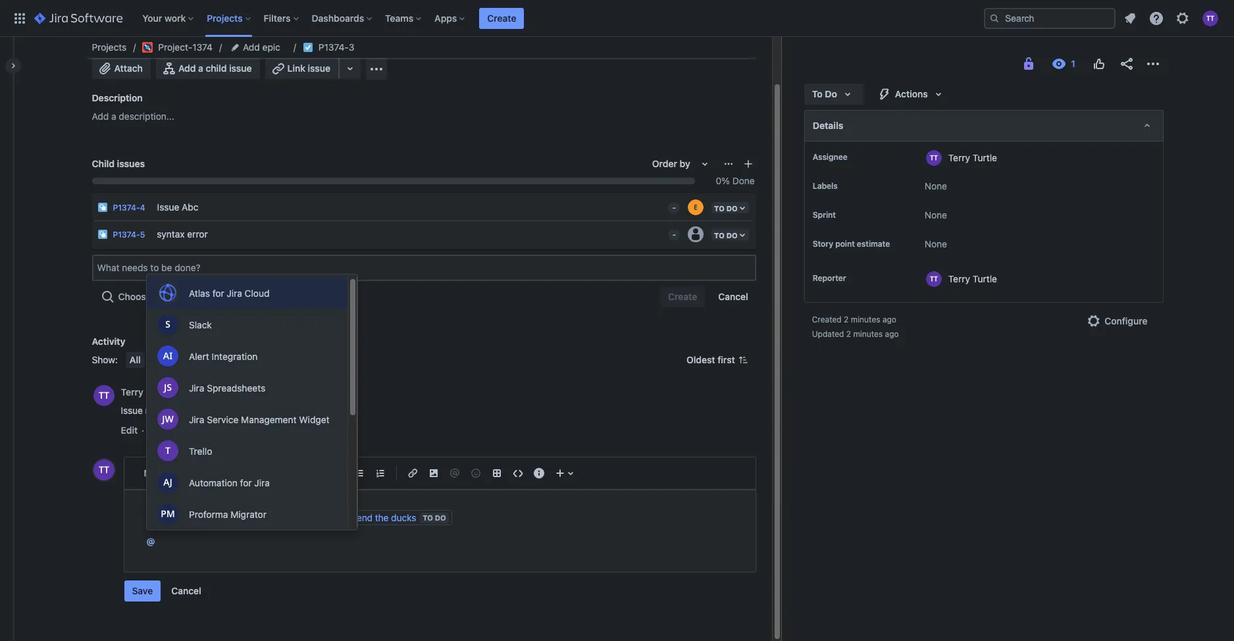Task type: describe. For each thing, give the bounding box(es) containing it.
to inside kan-5: befriend the ducks to do
[[423, 513, 433, 522]]

1 button
[[187, 422, 217, 438]]

- for issue abc
[[672, 203, 676, 213]]

%
[[721, 175, 730, 186]]

kan-
[[304, 512, 326, 523]]

save button
[[124, 580, 161, 601]]

1 vertical spatial 2
[[846, 329, 851, 339]]

teams button
[[381, 8, 427, 29]]

projects button
[[203, 8, 256, 29]]

popup element
[[147, 274, 357, 641]]

@ search field
[[146, 536, 158, 547]]

terry turtle for reporter
[[948, 273, 997, 284]]

bullet list ⌘⇧8 image
[[351, 465, 367, 481]]

x
[[131, 32, 142, 50]]

0 vertical spatial minutes
[[851, 315, 880, 324]]

fixed
[[264, 405, 285, 416]]

service
[[207, 414, 239, 425]]

oldest first
[[686, 354, 735, 365]]

for for automation
[[240, 477, 252, 488]]

add app image
[[369, 61, 384, 77]]

info panel image
[[531, 465, 547, 481]]

p1374-4
[[113, 203, 145, 213]]

turtle for reporter
[[973, 273, 997, 284]]

Search field
[[984, 8, 1116, 29]]

automation
[[189, 477, 238, 488]]

your
[[142, 12, 162, 23]]

your profile and settings image
[[1202, 10, 1218, 26]]

to inside to do dropdown button
[[812, 88, 823, 99]]

edit
[[121, 424, 138, 436]]

project-
[[158, 41, 192, 53]]

2 vertical spatial turtle
[[146, 387, 171, 398]]

actions image
[[1145, 56, 1161, 72]]

2 vertical spatial terry turtle
[[121, 387, 171, 398]]

unassigned image
[[688, 226, 704, 242]]

copy link to issue image
[[352, 41, 362, 52]]

p1374- for 5
[[113, 230, 140, 240]]

the
[[375, 512, 389, 523]]

if
[[240, 405, 246, 416]]

details
[[813, 120, 843, 131]]

delete button
[[148, 424, 176, 437]]

primary element
[[8, 0, 984, 37]]

5:
[[326, 512, 335, 523]]

order
[[652, 158, 677, 169]]

2 vertical spatial minutes
[[187, 387, 221, 398]]

syntax error
[[157, 228, 208, 239]]

widget
[[299, 414, 329, 425]]

normal
[[143, 467, 175, 478]]

filters
[[264, 12, 291, 23]]

issue type: subtask image
[[97, 202, 108, 213]]

share image
[[1119, 56, 1134, 72]]

0 % done
[[716, 175, 755, 186]]

4
[[140, 203, 145, 213]]

jira service management widget
[[189, 414, 329, 425]]

created 2 minutes ago updated 2 minutes ago
[[812, 315, 899, 339]]

Child issues field
[[93, 256, 755, 280]]

child
[[92, 158, 115, 169]]

normal text button
[[137, 459, 220, 488]]

2 minutes ago
[[179, 387, 239, 398]]

estimate
[[857, 239, 890, 249]]

to do button
[[804, 84, 863, 105]]

2 vertical spatial 2
[[179, 387, 184, 398]]

project
[[257, 512, 287, 523]]

none for labels
[[925, 180, 947, 192]]

add for add a child issue
[[178, 63, 196, 74]]

sprint
[[813, 210, 836, 220]]

escalated
[[197, 405, 238, 416]]

2 vertical spatial ago
[[223, 387, 239, 398]]

syntax error link
[[152, 221, 663, 247]]

none field inside comment - main content area, start typing to enter text. "text field"
[[155, 536, 158, 547]]

oldest first button
[[679, 352, 756, 368]]

1
[[206, 426, 211, 434]]

story
[[813, 239, 833, 249]]

vote options: no one has voted for this issue yet. image
[[1091, 56, 1107, 72]]

1 horizontal spatial cancel
[[718, 291, 748, 302]]

order by button
[[644, 153, 721, 174]]

issues
[[117, 158, 145, 169]]

0
[[716, 175, 721, 186]]

done
[[732, 175, 755, 186]]

2 horizontal spatial issue
[[308, 63, 330, 74]]

0 vertical spatial ago
[[882, 315, 896, 324]]

sidebar navigation image
[[0, 53, 29, 79]]

2 vertical spatial terry
[[121, 387, 143, 398]]

projects for projects link
[[92, 41, 127, 53]]

history button
[[210, 352, 250, 368]]

p1374-4 link
[[113, 203, 145, 213]]

point
[[835, 239, 855, 249]]

issue for issue abc
[[157, 201, 179, 212]]

search image
[[989, 13, 1000, 23]]

cloud
[[245, 287, 270, 298]]

- button for error
[[663, 221, 681, 242]]

projects link
[[92, 39, 127, 55]]

spreadsheets
[[207, 382, 265, 393]]

issue type: subtask image
[[97, 229, 108, 240]]

kan-5: befriend the ducks to do
[[304, 512, 446, 523]]

integration
[[212, 350, 258, 362]]

Comment - Main content area, start typing to enter text. text field
[[146, 507, 733, 549]]

description
[[92, 92, 143, 103]]

all
[[130, 354, 141, 365]]

notifications image
[[1122, 10, 1138, 26]]

issue for issue needs to be escalated if not fixed by end of week
[[121, 405, 143, 416]]

apps button
[[431, 8, 470, 29]]

assignee
[[813, 152, 847, 162]]

order by
[[652, 158, 690, 169]]

p1374- for 4
[[113, 203, 140, 213]]

p1374-3
[[318, 41, 354, 53]]

apps
[[434, 12, 457, 23]]

lead
[[207, 512, 224, 523]]

follow my lead on this project
[[162, 512, 287, 523]]

1 vertical spatial cancel
[[171, 585, 201, 596]]

- for syntax error
[[672, 230, 676, 240]]

my
[[192, 512, 204, 523]]

attach button
[[92, 58, 151, 79]]

description...
[[119, 111, 174, 122]]

1 vertical spatial ago
[[885, 329, 899, 339]]

add a child issue
[[178, 63, 252, 74]]

choose an existing issue button
[[92, 286, 233, 307]]

choose
[[118, 291, 151, 302]]

copy link to comment image
[[247, 386, 257, 397]]

this
[[240, 512, 255, 523]]

none for story point estimate
[[925, 238, 947, 249]]

atlas
[[189, 287, 210, 298]]

a for description...
[[111, 111, 116, 122]]

jira right to
[[189, 414, 204, 425]]

1 vertical spatial minutes
[[853, 329, 883, 339]]

add image, video, or file image
[[425, 465, 441, 481]]

issue for issue x
[[92, 32, 128, 50]]

none text field inside @ search field
[[155, 538, 158, 546]]

proforma
[[189, 508, 228, 520]]

edit button
[[121, 424, 138, 437]]



Task type: locate. For each thing, give the bounding box(es) containing it.
story point estimate
[[813, 239, 890, 249]]

help image
[[1148, 10, 1164, 26]]

trello
[[189, 445, 212, 456]]

1 vertical spatial to
[[423, 513, 433, 522]]

none for sprint
[[925, 209, 947, 220]]

link issue
[[287, 63, 330, 74]]

appswitcher icon image
[[12, 10, 28, 26]]

reporter pin to top. only you can see pinned fields. image
[[849, 273, 859, 284]]

add for add epic
[[243, 41, 260, 53]]

@
[[146, 536, 155, 547]]

terry turtle for assignee
[[948, 152, 997, 163]]

banner containing your work
[[0, 0, 1234, 37]]

do inside kan-5: befriend the ducks to do
[[435, 513, 446, 522]]

ago up issue needs to be escalated if not fixed by end of week
[[223, 387, 239, 398]]

issue up edit
[[121, 405, 143, 416]]

2 - button from the top
[[663, 221, 681, 242]]

1 horizontal spatial for
[[240, 477, 252, 488]]

0 vertical spatial turtle
[[973, 152, 997, 163]]

ago right updated
[[885, 329, 899, 339]]

- button left assignee: eloisefrancis23 icon
[[663, 194, 681, 215]]

proforma migrator
[[189, 508, 267, 520]]

for for atlas
[[212, 287, 224, 298]]

0 vertical spatial cancel button
[[710, 286, 756, 307]]

1 vertical spatial cancel button
[[163, 580, 209, 601]]

add epic button
[[228, 39, 284, 55]]

jira left cloud
[[227, 287, 242, 298]]

0 vertical spatial p1374-
[[318, 41, 349, 53]]

project 1374 image
[[142, 42, 153, 53]]

issue for add a child issue
[[229, 63, 252, 74]]

terry for reporter
[[948, 273, 970, 284]]

- left unassigned icon
[[672, 230, 676, 240]]

2 up to
[[179, 387, 184, 398]]

a left child
[[198, 63, 203, 74]]

save
[[132, 585, 153, 596]]

1 horizontal spatial a
[[198, 63, 203, 74]]

:thinking: image
[[193, 425, 203, 436], [193, 425, 203, 436]]

0 horizontal spatial do
[[435, 513, 446, 522]]

- button for abc
[[663, 194, 681, 215]]

automation for jira
[[189, 477, 270, 488]]

add down description in the top left of the page
[[92, 111, 109, 122]]

for right atlas
[[212, 287, 224, 298]]

add down the project-1374 on the left top
[[178, 63, 196, 74]]

0 vertical spatial a
[[198, 63, 203, 74]]

actions
[[895, 88, 928, 99]]

labels
[[813, 181, 838, 191]]

issue abc
[[157, 201, 198, 212]]

0 vertical spatial issue
[[92, 32, 128, 50]]

ducks
[[391, 512, 416, 523]]

for left italic ⌘i image
[[240, 477, 252, 488]]

0 vertical spatial terry
[[948, 152, 970, 163]]

projects for projects 'dropdown button'
[[207, 12, 243, 23]]

task image
[[303, 42, 313, 53]]

projects up 1374
[[207, 12, 243, 23]]

link image
[[404, 465, 420, 481]]

oldest
[[686, 354, 715, 365]]

1 vertical spatial none
[[925, 209, 947, 220]]

updated
[[812, 329, 844, 339]]

2 right the created
[[844, 315, 849, 324]]

follow
[[162, 512, 189, 523]]

minutes up escalated
[[187, 387, 221, 398]]

profile image of terry turtle image
[[93, 459, 114, 480]]

do inside dropdown button
[[825, 88, 837, 99]]

2 vertical spatial none
[[925, 238, 947, 249]]

0 vertical spatial projects
[[207, 12, 243, 23]]

2 horizontal spatial add
[[243, 41, 260, 53]]

filters button
[[260, 8, 304, 29]]

cancel button right save button
[[163, 580, 209, 601]]

assignee: eloisefrancis23 image
[[688, 199, 704, 215]]

alert integration
[[189, 350, 258, 362]]

issue for choose an existing issue
[[203, 291, 226, 302]]

normal text
[[143, 467, 194, 478]]

0 vertical spatial - button
[[663, 194, 681, 215]]

show:
[[92, 354, 118, 365]]

1 horizontal spatial issue
[[229, 63, 252, 74]]

1 vertical spatial p1374-
[[113, 203, 140, 213]]

issue right link
[[308, 63, 330, 74]]

do right ducks
[[435, 513, 446, 522]]

1 horizontal spatial cancel button
[[710, 286, 756, 307]]

0 vertical spatial do
[[825, 88, 837, 99]]

1 vertical spatial do
[[435, 513, 446, 522]]

1 horizontal spatial do
[[825, 88, 837, 99]]

issue
[[229, 63, 252, 74], [308, 63, 330, 74], [203, 291, 226, 302]]

1 vertical spatial terry
[[948, 273, 970, 284]]

abc
[[182, 201, 198, 212]]

terry
[[948, 152, 970, 163], [948, 273, 970, 284], [121, 387, 143, 398]]

p1374- right issue type: subtask icon
[[113, 203, 140, 213]]

1 vertical spatial - button
[[663, 221, 681, 242]]

1 none from the top
[[925, 180, 947, 192]]

create button
[[479, 8, 524, 29]]

cancel button up first
[[710, 286, 756, 307]]

for
[[212, 287, 224, 298], [240, 477, 252, 488]]

cancel button
[[710, 286, 756, 307], [163, 580, 209, 601]]

0 horizontal spatial projects
[[92, 41, 127, 53]]

be
[[184, 405, 195, 416]]

2 none from the top
[[925, 209, 947, 220]]

link issue button
[[265, 58, 340, 79]]

minutes right updated
[[853, 329, 883, 339]]

management
[[241, 414, 296, 425]]

numbered list ⌘⇧7 image
[[372, 465, 388, 481]]

1 horizontal spatial by
[[680, 158, 690, 169]]

issue actions image
[[723, 159, 734, 169]]

0 vertical spatial -
[[672, 203, 676, 213]]

to up the 'details'
[[812, 88, 823, 99]]

a down description in the top left of the page
[[111, 111, 116, 122]]

add epic
[[243, 41, 280, 53]]

- left assignee: eloisefrancis23 icon
[[672, 203, 676, 213]]

not
[[248, 405, 262, 416]]

1 vertical spatial turtle
[[973, 273, 997, 284]]

a inside button
[[198, 63, 203, 74]]

configure link
[[1078, 311, 1155, 332]]

child
[[206, 63, 227, 74]]

syntax
[[157, 228, 185, 239]]

p1374-
[[318, 41, 349, 53], [113, 203, 140, 213], [113, 230, 140, 240]]

issue right existing
[[203, 291, 226, 302]]

a for child
[[198, 63, 203, 74]]

jira software image
[[34, 10, 123, 26], [34, 10, 123, 26]]

cancel up first
[[718, 291, 748, 302]]

1 vertical spatial terry turtle
[[948, 273, 997, 284]]

code snippet image
[[510, 465, 526, 481]]

2 vertical spatial add
[[92, 111, 109, 122]]

0 vertical spatial add
[[243, 41, 260, 53]]

1 vertical spatial for
[[240, 477, 252, 488]]

project-1374 link
[[142, 39, 213, 55]]

first
[[718, 354, 735, 365]]

2 vertical spatial issue
[[121, 405, 143, 416]]

create
[[487, 12, 516, 23]]

end
[[300, 405, 316, 416]]

projects up attach button
[[92, 41, 127, 53]]

migrator
[[231, 508, 267, 520]]

to right ducks
[[423, 513, 433, 522]]

0 vertical spatial none
[[925, 180, 947, 192]]

comments button
[[150, 352, 205, 368]]

do up the 'details'
[[825, 88, 837, 99]]

2 right updated
[[846, 329, 851, 339]]

terry for assignee
[[948, 152, 970, 163]]

p1374- inside 'p1374-3' link
[[318, 41, 349, 53]]

bold ⌘b image
[[234, 465, 250, 481]]

1 vertical spatial by
[[287, 405, 297, 416]]

by right order
[[680, 158, 690, 169]]

do
[[825, 88, 837, 99], [435, 513, 446, 522]]

0 horizontal spatial to
[[423, 513, 433, 522]]

p1374-5 link
[[113, 230, 145, 240]]

0 horizontal spatial for
[[212, 287, 224, 298]]

1 vertical spatial issue
[[157, 201, 179, 212]]

turtle for assignee
[[973, 152, 997, 163]]

labels pin to top. only you can see pinned fields. image
[[840, 181, 851, 192]]

details element
[[804, 110, 1163, 142]]

jira up be
[[189, 382, 204, 393]]

minutes right the created
[[851, 315, 880, 324]]

week
[[329, 405, 351, 416]]

-
[[672, 203, 676, 213], [672, 230, 676, 240]]

menu bar
[[123, 352, 252, 368]]

an
[[154, 291, 164, 302]]

actions button
[[869, 84, 954, 105]]

dashboards button
[[308, 8, 377, 29]]

1 vertical spatial add
[[178, 63, 196, 74]]

p1374- for 3
[[318, 41, 349, 53]]

1 vertical spatial -
[[672, 230, 676, 240]]

add a description...
[[92, 111, 174, 122]]

created
[[812, 315, 842, 324]]

0 horizontal spatial add
[[92, 111, 109, 122]]

1374
[[192, 41, 213, 53]]

add
[[243, 41, 260, 53], [178, 63, 196, 74], [92, 111, 109, 122]]

issue x
[[92, 32, 142, 50]]

menu bar containing all
[[123, 352, 252, 368]]

add left epic
[[243, 41, 260, 53]]

alert
[[189, 350, 209, 362]]

banner
[[0, 0, 1234, 37]]

on
[[227, 512, 237, 523]]

p1374-5
[[113, 230, 145, 240]]

None field
[[155, 536, 158, 547]]

0 vertical spatial cancel
[[718, 291, 748, 302]]

cancel right the save
[[171, 585, 201, 596]]

project-1374
[[158, 41, 213, 53]]

0 horizontal spatial cancel button
[[163, 580, 209, 601]]

3 none from the top
[[925, 238, 947, 249]]

settings image
[[1175, 10, 1191, 26]]

- button left unassigned icon
[[663, 221, 681, 242]]

assignee pin to top. only you can see pinned fields. image
[[850, 152, 861, 163]]

issue left abc
[[157, 201, 179, 212]]

1 horizontal spatial to
[[812, 88, 823, 99]]

befriend
[[337, 512, 373, 523]]

cancel
[[718, 291, 748, 302], [171, 585, 201, 596]]

1 - button from the top
[[663, 194, 681, 215]]

projects inside 'dropdown button'
[[207, 12, 243, 23]]

0 horizontal spatial cancel
[[171, 585, 201, 596]]

issue right child
[[229, 63, 252, 74]]

italic ⌘i image
[[255, 465, 271, 481]]

link
[[287, 63, 305, 74]]

1 horizontal spatial add
[[178, 63, 196, 74]]

0 vertical spatial for
[[212, 287, 224, 298]]

add inside button
[[178, 63, 196, 74]]

0 horizontal spatial by
[[287, 405, 297, 416]]

needs
[[145, 405, 171, 416]]

create child image
[[743, 159, 753, 169]]

0 horizontal spatial issue
[[203, 291, 226, 302]]

2 vertical spatial p1374-
[[113, 230, 140, 240]]

add inside popup button
[[243, 41, 260, 53]]

p1374-3 link
[[318, 39, 354, 55]]

p1374- right issue type: subtask image
[[113, 230, 140, 240]]

0 vertical spatial 2
[[844, 315, 849, 324]]

0 vertical spatial terry turtle
[[948, 152, 997, 163]]

ago right the created
[[882, 315, 896, 324]]

jira right bold ⌘b icon
[[254, 477, 270, 488]]

issue left x
[[92, 32, 128, 50]]

link web pages and more image
[[342, 61, 358, 76]]

2
[[844, 315, 849, 324], [846, 329, 851, 339], [179, 387, 184, 398]]

None text field
[[155, 538, 158, 546]]

0 vertical spatial by
[[680, 158, 690, 169]]

1 vertical spatial a
[[111, 111, 116, 122]]

1 vertical spatial projects
[[92, 41, 127, 53]]

by left end
[[287, 405, 297, 416]]

minutes
[[851, 315, 880, 324], [853, 329, 883, 339], [187, 387, 221, 398]]

add for add a description...
[[92, 111, 109, 122]]

0 horizontal spatial a
[[111, 111, 116, 122]]

newest first image
[[738, 355, 748, 365]]

terry turtle
[[948, 152, 997, 163], [948, 273, 997, 284], [121, 387, 171, 398]]

0 vertical spatial to
[[812, 88, 823, 99]]

story point estimate pin to top. only you can see pinned fields. image
[[815, 249, 826, 260]]

text
[[177, 467, 194, 478]]

table image
[[489, 465, 504, 481]]

1 - from the top
[[672, 203, 676, 213]]

p1374- left copy link to issue image
[[318, 41, 349, 53]]

1 horizontal spatial projects
[[207, 12, 243, 23]]

2 - from the top
[[672, 230, 676, 240]]

issue abc link
[[152, 194, 663, 220]]

delete
[[148, 424, 176, 436]]

by inside popup button
[[680, 158, 690, 169]]

your work
[[142, 12, 186, 23]]



Task type: vqa. For each thing, say whether or not it's contained in the screenshot.
Nova Project link
no



